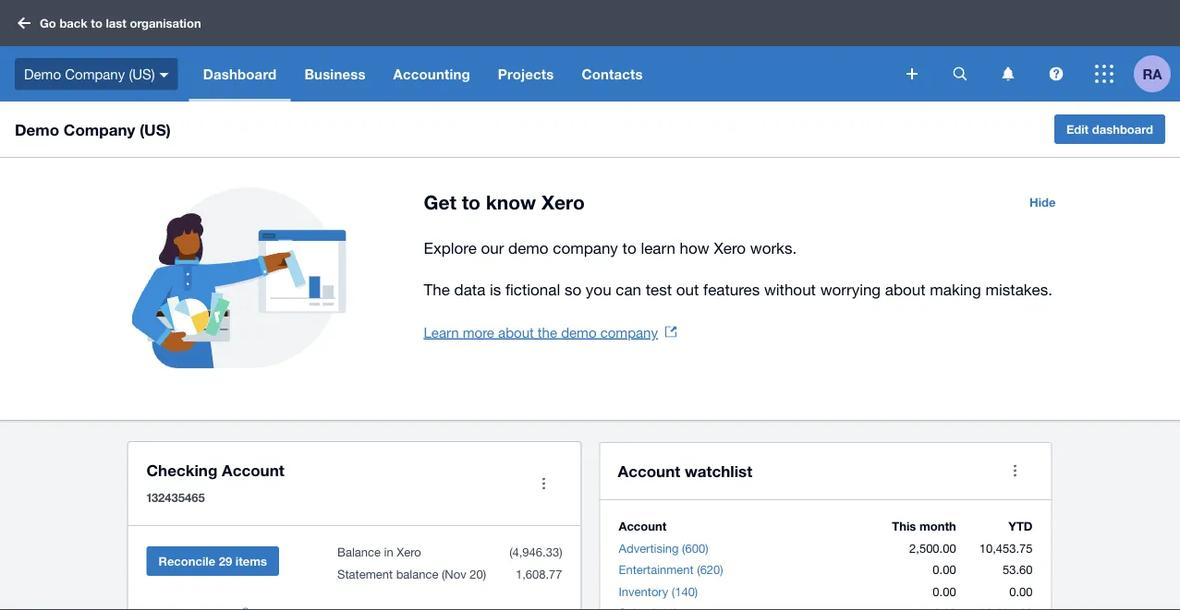 Task type: describe. For each thing, give the bounding box(es) containing it.
learn
[[641, 239, 675, 257]]

demo company (us) button
[[0, 46, 189, 102]]

balance
[[337, 545, 381, 560]]

data
[[454, 281, 485, 299]]

manage menu toggle image
[[525, 466, 562, 503]]

accounting button
[[379, 46, 484, 102]]

1 horizontal spatial to
[[462, 191, 480, 214]]

demo company (us) inside popup button
[[24, 66, 155, 82]]

2 horizontal spatial svg image
[[1095, 65, 1114, 83]]

(nov
[[442, 567, 466, 582]]

account for account
[[619, 520, 667, 534]]

1 vertical spatial company
[[64, 120, 135, 139]]

1 vertical spatial company
[[600, 324, 658, 341]]

1 horizontal spatial demo
[[561, 324, 597, 341]]

watchlist overflow menu toggle image
[[997, 453, 1034, 490]]

watchlist
[[685, 462, 752, 481]]

more
[[463, 324, 494, 341]]

advertising
[[619, 542, 679, 556]]

reconcile
[[158, 554, 215, 569]]

1 vertical spatial demo company (us)
[[15, 120, 171, 139]]

demo inside 'intro banner body' element
[[508, 239, 549, 257]]

organisation
[[130, 16, 201, 30]]

0 horizontal spatial svg image
[[907, 68, 918, 79]]

1 vertical spatial (us)
[[140, 120, 171, 139]]

dashboard link
[[189, 46, 291, 102]]

reconcile 29 items
[[158, 554, 267, 569]]

the
[[538, 324, 557, 341]]

2,500.00 link
[[909, 542, 956, 556]]

to inside 'intro banner body' element
[[622, 239, 636, 257]]

checking account
[[146, 461, 284, 480]]

svg image inside demo company (us) popup button
[[160, 73, 169, 77]]

1 horizontal spatial svg image
[[953, 67, 967, 81]]

inventory (140) link
[[619, 585, 698, 599]]

this month
[[892, 520, 956, 534]]

10,453.75
[[979, 542, 1033, 556]]

(us) inside popup button
[[129, 66, 155, 82]]

2,500.00
[[909, 542, 956, 556]]

month
[[919, 520, 956, 534]]

out
[[676, 281, 699, 299]]

hide button
[[1018, 188, 1067, 217]]

20)
[[470, 567, 486, 582]]

fictional
[[505, 281, 560, 299]]

(620)
[[697, 563, 723, 578]]

navigation containing dashboard
[[189, 46, 894, 102]]

items
[[235, 554, 267, 569]]

balance in xero
[[337, 545, 421, 560]]

learn more about the demo company
[[424, 324, 658, 341]]

ra button
[[1134, 46, 1180, 102]]

53.60 link
[[1003, 563, 1033, 578]]

1,608.77
[[512, 567, 562, 582]]

is
[[490, 281, 501, 299]]

entertainment (620)
[[619, 563, 723, 578]]

our
[[481, 239, 504, 257]]

contacts button
[[568, 46, 657, 102]]

the data is fictional so you can test out features without worrying about making mistakes.
[[424, 281, 1052, 299]]

business button
[[291, 46, 379, 102]]

works.
[[750, 239, 797, 257]]

checking
[[146, 461, 217, 480]]

get to know xero
[[424, 191, 585, 214]]

account for account watchlist
[[618, 462, 680, 481]]

person setting up the dashboard image
[[54, 188, 424, 391]]

account right checking
[[222, 461, 284, 480]]

explore our demo company to learn how xero works.
[[424, 239, 797, 257]]



Task type: locate. For each thing, give the bounding box(es) containing it.
0.00 link for 0.00
[[933, 585, 956, 599]]

svg image
[[1095, 65, 1114, 83], [953, 67, 967, 81], [907, 68, 918, 79]]

entertainment
[[619, 563, 694, 578]]

accounting
[[393, 66, 470, 82]]

demo company (us) down the back
[[24, 66, 155, 82]]

10,453.75 link
[[979, 542, 1033, 556]]

inventory (140)
[[619, 585, 698, 599]]

1 vertical spatial demo
[[15, 120, 59, 139]]

hide
[[1030, 195, 1056, 209]]

2 horizontal spatial to
[[622, 239, 636, 257]]

1 horizontal spatial about
[[885, 281, 926, 299]]

0 vertical spatial demo
[[24, 66, 61, 82]]

account
[[222, 461, 284, 480], [618, 462, 680, 481], [619, 520, 667, 534]]

worrying
[[820, 281, 881, 299]]

company down go back to last organisation link in the left top of the page
[[65, 66, 125, 82]]

0.00 for 53.60
[[933, 563, 956, 578]]

1 vertical spatial about
[[498, 324, 534, 341]]

statement balance (nov 20)
[[337, 567, 486, 582]]

know
[[486, 191, 536, 214]]

can
[[616, 281, 641, 299]]

(4,946.33)
[[509, 545, 562, 560]]

1 horizontal spatial xero
[[542, 191, 585, 214]]

0 vertical spatial demo company (us)
[[24, 66, 155, 82]]

last
[[106, 16, 126, 30]]

company
[[65, 66, 125, 82], [64, 120, 135, 139]]

2 vertical spatial xero
[[397, 545, 421, 560]]

demo company (us) down demo company (us) popup button
[[15, 120, 171, 139]]

so
[[565, 281, 581, 299]]

account left watchlist
[[618, 462, 680, 481]]

go
[[40, 16, 56, 30]]

(us)
[[129, 66, 155, 82], [140, 120, 171, 139]]

(us) down demo company (us) popup button
[[140, 120, 171, 139]]

account watchlist
[[618, 462, 752, 481]]

to left the last
[[91, 16, 102, 30]]

2 horizontal spatial xero
[[714, 239, 746, 257]]

entertainment (620) link
[[619, 563, 723, 578]]

0.00 for 0.00
[[933, 585, 956, 599]]

0.00 link
[[933, 563, 956, 578], [933, 585, 956, 599], [1009, 585, 1033, 599]]

account up the advertising
[[619, 520, 667, 534]]

0 vertical spatial xero
[[542, 191, 585, 214]]

(us) down go back to last organisation
[[129, 66, 155, 82]]

xero right know
[[542, 191, 585, 214]]

1 vertical spatial demo
[[561, 324, 597, 341]]

29
[[219, 554, 232, 569]]

xero inside 'intro banner body' element
[[714, 239, 746, 257]]

(140)
[[672, 585, 698, 599]]

demo down go on the top of page
[[24, 66, 61, 82]]

go back to last organisation link
[[11, 7, 212, 40]]

company
[[553, 239, 618, 257], [600, 324, 658, 341]]

2 vertical spatial to
[[622, 239, 636, 257]]

demo down demo company (us) popup button
[[15, 120, 59, 139]]

balance
[[396, 567, 438, 582]]

dashboard
[[203, 66, 277, 82]]

contacts
[[582, 66, 643, 82]]

0 vertical spatial about
[[885, 281, 926, 299]]

0 horizontal spatial xero
[[397, 545, 421, 560]]

demo right our
[[508, 239, 549, 257]]

0 vertical spatial to
[[91, 16, 102, 30]]

ytd
[[1008, 520, 1033, 534]]

to
[[91, 16, 102, 30], [462, 191, 480, 214], [622, 239, 636, 257]]

explore
[[424, 239, 477, 257]]

company inside demo company (us) popup button
[[65, 66, 125, 82]]

banner containing dashboard
[[0, 0, 1180, 102]]

svg image
[[18, 17, 30, 29], [1002, 67, 1014, 81], [1049, 67, 1063, 81], [160, 73, 169, 77]]

company down demo company (us) popup button
[[64, 120, 135, 139]]

in
[[384, 545, 393, 560]]

svg image inside go back to last organisation link
[[18, 17, 30, 29]]

you
[[586, 281, 611, 299]]

navigation
[[189, 46, 894, 102]]

demo right the
[[561, 324, 597, 341]]

this
[[892, 520, 916, 534]]

learn
[[424, 324, 459, 341]]

go back to last organisation
[[40, 16, 201, 30]]

demo
[[24, 66, 61, 82], [15, 120, 59, 139]]

about left making
[[885, 281, 926, 299]]

ra
[[1143, 66, 1162, 82]]

demo company (us)
[[24, 66, 155, 82], [15, 120, 171, 139]]

about inside 'intro banner body' element
[[885, 281, 926, 299]]

edit dashboard
[[1066, 122, 1153, 136]]

dashboard
[[1092, 122, 1153, 136]]

company inside 'intro banner body' element
[[553, 239, 618, 257]]

xero right in
[[397, 545, 421, 560]]

53.60
[[1003, 563, 1033, 578]]

0 vertical spatial (us)
[[129, 66, 155, 82]]

how
[[680, 239, 709, 257]]

company up so
[[553, 239, 618, 257]]

0 vertical spatial company
[[65, 66, 125, 82]]

0 vertical spatial company
[[553, 239, 618, 257]]

edit
[[1066, 122, 1089, 136]]

132435465
[[146, 491, 205, 505]]

making
[[930, 281, 981, 299]]

to right get
[[462, 191, 480, 214]]

company left opens in a new tab image
[[600, 324, 658, 341]]

intro banner body element
[[424, 236, 1067, 303]]

0.00 link for 53.60
[[933, 563, 956, 578]]

0 horizontal spatial demo
[[508, 239, 549, 257]]

about left the
[[498, 324, 534, 341]]

back
[[60, 16, 88, 30]]

features
[[703, 281, 760, 299]]

advertising (600) link
[[619, 542, 708, 556]]

0.00
[[933, 563, 956, 578], [933, 585, 956, 599], [1009, 585, 1033, 599]]

0 horizontal spatial about
[[498, 324, 534, 341]]

1 vertical spatial to
[[462, 191, 480, 214]]

advertising (600)
[[619, 542, 708, 556]]

mistakes.
[[986, 281, 1052, 299]]

demo
[[508, 239, 549, 257], [561, 324, 597, 341]]

(600)
[[682, 542, 708, 556]]

projects button
[[484, 46, 568, 102]]

xero
[[542, 191, 585, 214], [714, 239, 746, 257], [397, 545, 421, 560]]

edit dashboard button
[[1054, 115, 1165, 144]]

the
[[424, 281, 450, 299]]

about
[[885, 281, 926, 299], [498, 324, 534, 341]]

inventory
[[619, 585, 668, 599]]

to left learn in the top right of the page
[[622, 239, 636, 257]]

account watchlist link
[[618, 458, 752, 484]]

projects
[[498, 66, 554, 82]]

get
[[424, 191, 456, 214]]

test
[[646, 281, 672, 299]]

business
[[304, 66, 366, 82]]

banner
[[0, 0, 1180, 102]]

reconcile 29 items button
[[146, 547, 279, 577]]

0 vertical spatial demo
[[508, 239, 549, 257]]

statement
[[337, 567, 393, 582]]

without
[[764, 281, 816, 299]]

xero right how in the right of the page
[[714, 239, 746, 257]]

0 horizontal spatial to
[[91, 16, 102, 30]]

1 vertical spatial xero
[[714, 239, 746, 257]]

demo inside demo company (us) popup button
[[24, 66, 61, 82]]

opens in a new tab image
[[665, 327, 676, 338]]



Task type: vqa. For each thing, say whether or not it's contained in the screenshot.
Edit dashboard at the right of the page
yes



